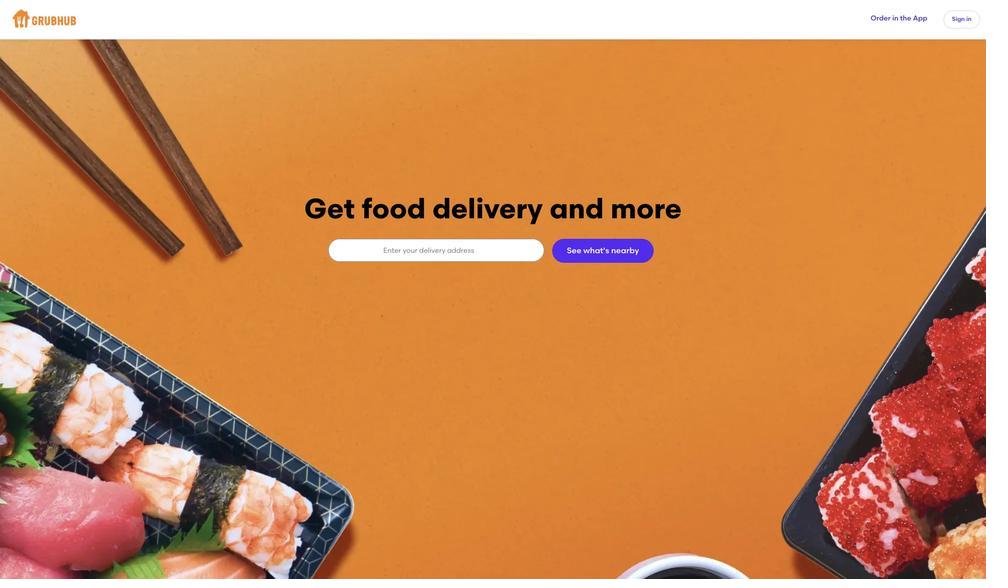 Task type: vqa. For each thing, say whether or not it's contained in the screenshot.
Sign in button
yes



Task type: locate. For each thing, give the bounding box(es) containing it.
in inside 'button'
[[967, 16, 972, 23]]

and
[[550, 192, 604, 226]]

app
[[914, 14, 928, 23]]

see what's nearby button
[[552, 239, 654, 263]]

sign in
[[953, 16, 972, 23]]

in right sign
[[967, 16, 972, 23]]

order in the app link
[[871, 14, 928, 23]]

food
[[362, 192, 426, 226]]

0 horizontal spatial in
[[893, 14, 899, 23]]

what's
[[584, 246, 610, 256]]

get
[[305, 192, 355, 226]]

in left the
[[893, 14, 899, 23]]

order
[[871, 14, 891, 23]]

sign in button
[[944, 11, 981, 29]]

order in the app
[[871, 14, 928, 23]]

get food delivery and more
[[305, 192, 682, 226]]

in
[[893, 14, 899, 23], [967, 16, 972, 23]]

in for sign
[[967, 16, 972, 23]]

in for order
[[893, 14, 899, 23]]

main navigation navigation
[[0, 0, 987, 39]]

burger and fries delivery image
[[0, 39, 987, 580]]

see what's nearby
[[567, 246, 640, 256]]

1 horizontal spatial in
[[967, 16, 972, 23]]

more
[[611, 192, 682, 226]]



Task type: describe. For each thing, give the bounding box(es) containing it.
the
[[901, 14, 912, 23]]

see
[[567, 246, 582, 256]]

nearby
[[612, 246, 640, 256]]

sign
[[953, 16, 966, 23]]

delivery
[[433, 192, 543, 226]]

Search Address search field
[[328, 240, 543, 262]]



